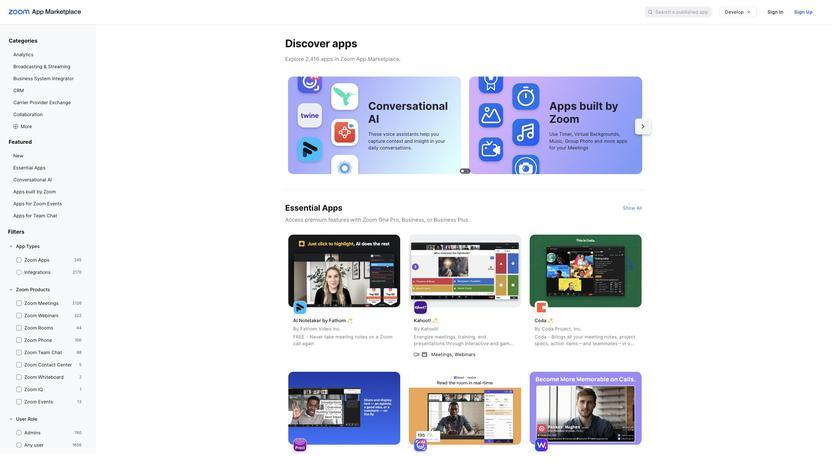 Task type: describe. For each thing, give the bounding box(es) containing it.
capture
[[369, 138, 385, 144]]

voice
[[384, 131, 395, 137]]

one
[[628, 341, 637, 347]]

2 vertical spatial ai
[[293, 318, 298, 324]]

2 vertical spatial by
[[323, 318, 328, 324]]

crm
[[13, 88, 24, 93]]

1 vertical spatial chat
[[52, 350, 62, 356]]

&
[[44, 64, 47, 69]]

context
[[387, 138, 404, 144]]

zoom iq
[[24, 387, 43, 393]]

zoom down types
[[24, 257, 37, 263]]

contact
[[38, 362, 56, 368]]

zoom left one
[[363, 217, 377, 223]]

conversational ai link
[[8, 175, 88, 185]]

use timer, virtual backgrounds, music, group photo and more apps for your meetings
[[550, 131, 628, 151]]

zoom left "phone"
[[24, 338, 37, 343]]

banner containing develop
[[0, 0, 835, 24]]

collaboration link
[[8, 109, 88, 120]]

conversational inside 'link'
[[13, 177, 46, 183]]

zoom down the zoom iq
[[24, 399, 37, 405]]

one
[[379, 217, 389, 223]]

sign in
[[768, 9, 784, 15]]

pro,
[[391, 217, 401, 223]]

integrator
[[52, 76, 74, 81]]

integrations
[[24, 270, 51, 275]]

zoom inside dropdown button
[[16, 287, 29, 293]]

245
[[74, 258, 82, 263]]

by kahoot! energize meetings, training, and presentations through interactive and game- based elements
[[414, 326, 515, 353]]

broadcasting & streaming
[[13, 64, 70, 69]]

exchange
[[49, 100, 71, 105]]

760
[[74, 431, 82, 436]]

meeting inside by fathom video inc. free - never take meeting notes on a zoom call again
[[336, 334, 354, 340]]

analytics
[[13, 52, 33, 57]]

apps inside "use timer, virtual backgrounds, music, group photo and more apps for your meetings"
[[617, 138, 628, 144]]

for inside "use timer, virtual backgrounds, music, group photo and more apps for your meetings"
[[550, 145, 556, 151]]

notes
[[355, 334, 368, 340]]

2,416
[[306, 56, 320, 62]]

filters
[[8, 229, 24, 235]]

group
[[566, 138, 579, 144]]

teammatesーin
[[593, 341, 627, 347]]

essential apps link
[[8, 163, 88, 173]]

inc. for fathom video inc.
[[333, 326, 341, 332]]

0 horizontal spatial meetings
[[38, 301, 59, 306]]

carrier provider exchange link
[[8, 97, 88, 108]]

itemsーand
[[566, 341, 592, 347]]

ai inside 'link'
[[48, 177, 52, 183]]

your inside "use timer, virtual backgrounds, music, group photo and more apps for your meetings"
[[557, 145, 567, 151]]

your inside by coda project, inc. coda - brings all your meeting notes, project specs, action itemsーand teammatesーin one organized doc.
[[574, 334, 584, 340]]

up
[[807, 9, 814, 15]]

1 vertical spatial coda
[[542, 326, 554, 332]]

2 vertical spatial coda
[[535, 334, 547, 340]]

1 vertical spatial apps built by zoom
[[13, 189, 56, 195]]

0 vertical spatial apps built by zoom
[[550, 100, 619, 126]]

new
[[13, 153, 23, 159]]

access premium features with zoom one pro, business, or business plus.
[[285, 217, 470, 223]]

elements
[[430, 348, 450, 353]]

1 vertical spatial by
[[37, 189, 42, 195]]

you
[[431, 131, 439, 137]]

1 horizontal spatial essential apps
[[285, 203, 343, 213]]

by for by kahoot! energize meetings, training, and presentations through interactive and game- based elements
[[414, 326, 420, 332]]

conversations.
[[380, 145, 413, 151]]

analytics link
[[8, 49, 88, 60]]

assistants
[[397, 131, 419, 137]]

never
[[310, 334, 323, 340]]

zoom events
[[24, 399, 53, 405]]

photo
[[580, 138, 593, 144]]

zoom webinars
[[24, 313, 59, 319]]

zoom up zoom rooms at the left bottom of page
[[24, 313, 37, 319]]

explore 2,416 apps in zoom app marketplace.
[[285, 56, 401, 62]]

music,
[[550, 138, 564, 144]]

zoom down discover apps
[[341, 56, 355, 62]]

events inside apps for zoom events link
[[47, 201, 62, 207]]

100
[[75, 338, 82, 343]]

backgrounds,
[[591, 131, 621, 137]]

ai inside conversational ai
[[369, 113, 380, 126]]

apps up features
[[322, 203, 343, 213]]

88
[[77, 350, 82, 355]]

meeting inside by coda project, inc. coda - brings all your meeting notes, project specs, action itemsーand teammatesーin one organized doc.
[[585, 334, 603, 340]]

featured button
[[8, 139, 88, 151]]

more
[[21, 124, 32, 129]]

all
[[568, 334, 573, 340]]

training,
[[459, 334, 477, 340]]

zoom left contact
[[24, 362, 37, 368]]

by fathom video inc. free - never take meeting notes on a zoom call again
[[293, 326, 393, 347]]

role
[[28, 417, 37, 422]]

again
[[302, 341, 315, 347]]

explore
[[285, 56, 304, 62]]

your inside these voice assistants help you capture context and insight in your daily conversations.
[[436, 138, 446, 144]]

0 vertical spatial conversational
[[369, 100, 448, 113]]

these voice assistants help you capture context and insight in your daily conversations.
[[369, 131, 446, 151]]

user role
[[16, 417, 37, 422]]

interactive
[[466, 341, 489, 347]]

ai notetaker by fathom
[[293, 318, 346, 324]]

develop button
[[720, 7, 758, 17]]

apps up apps for team chat
[[13, 201, 25, 207]]

project
[[620, 334, 636, 340]]

doc.
[[559, 348, 569, 353]]

system
[[34, 76, 51, 81]]

by for by fathom video inc. free - never take meeting notes on a zoom call again
[[293, 326, 299, 332]]

zoom up the zoom iq
[[24, 375, 37, 380]]

zoom whiteboard
[[24, 375, 64, 380]]

1 horizontal spatial fathom
[[329, 318, 346, 324]]

categories button
[[8, 37, 88, 49]]

apps built by zoom link
[[8, 187, 88, 197]]

show
[[623, 205, 636, 211]]

for for apps for zoom events
[[26, 201, 32, 207]]

1 horizontal spatial conversational ai
[[369, 100, 448, 126]]

apps up the apps for zoom events
[[13, 189, 25, 195]]

zoom rooms
[[24, 325, 53, 331]]

meetings,
[[432, 352, 454, 358]]

0 vertical spatial kahoot!
[[414, 318, 432, 324]]

sign for sign in
[[768, 9, 779, 15]]

brings
[[552, 334, 566, 340]]

show all button
[[621, 204, 645, 212]]

zoom apps
[[24, 257, 49, 263]]

1656
[[72, 443, 82, 448]]

plus.
[[458, 217, 470, 223]]



Task type: vqa. For each thing, say whether or not it's contained in the screenshot.


Task type: locate. For each thing, give the bounding box(es) containing it.
notetaker
[[299, 318, 321, 324]]

by
[[606, 100, 619, 113], [37, 189, 42, 195], [323, 318, 328, 324]]

sign up
[[795, 9, 814, 15]]

chat up the center
[[52, 350, 62, 356]]

zoom down zoom products
[[24, 301, 37, 306]]

access
[[285, 217, 304, 223]]

zoom up zoom phone
[[24, 325, 37, 331]]

events down 'iq'
[[38, 399, 53, 405]]

app
[[357, 56, 367, 62], [16, 244, 25, 249]]

0 vertical spatial your
[[436, 138, 446, 144]]

meetings down group at the top right
[[568, 145, 589, 151]]

2
[[79, 375, 82, 380]]

business up the crm
[[13, 76, 33, 81]]

1 vertical spatial events
[[38, 399, 53, 405]]

0 vertical spatial business
[[13, 76, 33, 81]]

inc. inside by fathom video inc. free - never take meeting notes on a zoom call again
[[333, 326, 341, 332]]

0 horizontal spatial inc.
[[333, 326, 341, 332]]

0 vertical spatial webinars
[[38, 313, 59, 319]]

1 horizontal spatial meetings
[[568, 145, 589, 151]]

1 vertical spatial team
[[38, 350, 50, 356]]

meeting up itemsーand
[[585, 334, 603, 340]]

chat down apps for zoom events link
[[47, 213, 57, 219]]

meeting right 'take'
[[336, 334, 354, 340]]

0 horizontal spatial in
[[335, 56, 339, 62]]

0 vertical spatial ai
[[369, 113, 380, 126]]

fathom inside by fathom video inc. free - never take meeting notes on a zoom call again
[[301, 326, 318, 332]]

search a published app element
[[645, 7, 712, 17]]

1 inc. from the left
[[333, 326, 341, 332]]

0 horizontal spatial built
[[26, 189, 35, 195]]

2 horizontal spatial by
[[535, 326, 541, 332]]

webinars down through
[[455, 352, 476, 358]]

1 horizontal spatial meeting
[[585, 334, 603, 340]]

phone
[[38, 338, 52, 343]]

on
[[369, 334, 375, 340]]

0 vertical spatial app
[[357, 56, 367, 62]]

3 by from the left
[[535, 326, 541, 332]]

in
[[335, 56, 339, 62], [431, 138, 435, 144]]

for up apps for team chat
[[26, 201, 32, 207]]

- left brings
[[548, 334, 551, 340]]

webinars for zoom webinars
[[38, 313, 59, 319]]

essential apps
[[13, 165, 46, 171], [285, 203, 343, 213]]

for down music,
[[550, 145, 556, 151]]

in
[[780, 9, 784, 15]]

sign left in
[[768, 9, 779, 15]]

iq
[[38, 387, 43, 393]]

essential apps up premium
[[285, 203, 343, 213]]

discover
[[285, 37, 330, 50]]

0 horizontal spatial your
[[436, 138, 446, 144]]

1 vertical spatial your
[[557, 145, 567, 151]]

2 vertical spatial apps
[[617, 138, 628, 144]]

apps for zoom events
[[13, 201, 62, 207]]

conversational ai
[[369, 100, 448, 126], [13, 177, 52, 183]]

0 vertical spatial essential
[[13, 165, 33, 171]]

2 - from the left
[[548, 334, 551, 340]]

game-
[[500, 341, 515, 347]]

your down you on the top right of page
[[436, 138, 446, 144]]

ai up these at the top left
[[369, 113, 380, 126]]

- inside by fathom video inc. free - never take meeting notes on a zoom call again
[[306, 334, 309, 340]]

1 vertical spatial business
[[434, 217, 457, 223]]

0 vertical spatial for
[[550, 145, 556, 151]]

by up free
[[293, 326, 299, 332]]

apps for team chat link
[[8, 211, 88, 221]]

1 horizontal spatial inc.
[[574, 326, 582, 332]]

0 horizontal spatial essential apps
[[13, 165, 46, 171]]

0 vertical spatial essential apps
[[13, 165, 46, 171]]

1 horizontal spatial by
[[323, 318, 328, 324]]

0 vertical spatial in
[[335, 56, 339, 62]]

apps built by zoom up the apps for zoom events
[[13, 189, 56, 195]]

organized
[[535, 348, 557, 353]]

1 horizontal spatial ai
[[293, 318, 298, 324]]

your
[[436, 138, 446, 144], [557, 145, 567, 151], [574, 334, 584, 340]]

broadcasting & streaming link
[[8, 61, 88, 72]]

specs,
[[535, 341, 550, 347]]

zoom phone
[[24, 338, 52, 343]]

0 vertical spatial coda
[[535, 318, 547, 324]]

any user
[[24, 443, 44, 448]]

zoom up timer,
[[550, 113, 580, 126]]

zoom inside by fathom video inc. free - never take meeting notes on a zoom call again
[[380, 334, 393, 340]]

1 vertical spatial apps
[[321, 56, 333, 62]]

0 vertical spatial built
[[580, 100, 604, 113]]

and down assistants
[[405, 138, 413, 144]]

in down discover apps
[[335, 56, 339, 62]]

by up 'energize'
[[414, 326, 420, 332]]

inc.
[[333, 326, 341, 332], [574, 326, 582, 332]]

built
[[580, 100, 604, 113], [26, 189, 35, 195]]

notes,
[[605, 334, 619, 340]]

apps inside apps built by zoom
[[550, 100, 577, 113]]

2 vertical spatial your
[[574, 334, 584, 340]]

team
[[33, 213, 45, 219], [38, 350, 50, 356]]

presentations
[[414, 341, 445, 347]]

by inside by kahoot! energize meetings, training, and presentations through interactive and game- based elements
[[414, 326, 420, 332]]

by for by coda project, inc. coda - brings all your meeting notes, project specs, action itemsーand teammatesーin one organized doc.
[[535, 326, 541, 332]]

sign inside sign up button
[[795, 9, 806, 15]]

1 horizontal spatial app
[[357, 56, 367, 62]]

0 horizontal spatial -
[[306, 334, 309, 340]]

0 horizontal spatial business
[[13, 76, 33, 81]]

essential up access
[[285, 203, 321, 213]]

2 by from the left
[[414, 326, 420, 332]]

admins
[[24, 430, 41, 436]]

1 vertical spatial essential
[[285, 203, 321, 213]]

1 - from the left
[[306, 334, 309, 340]]

1 vertical spatial conversational
[[13, 177, 46, 183]]

0 vertical spatial by
[[606, 100, 619, 113]]

daily
[[369, 145, 379, 151]]

2 sign from the left
[[795, 9, 806, 15]]

1 by from the left
[[293, 326, 299, 332]]

2 horizontal spatial your
[[574, 334, 584, 340]]

fathom up video
[[329, 318, 346, 324]]

all
[[637, 205, 643, 211]]

1 vertical spatial conversational ai
[[13, 177, 52, 183]]

built up virtual
[[580, 100, 604, 113]]

0 vertical spatial fathom
[[329, 318, 346, 324]]

- for free
[[306, 334, 309, 340]]

call
[[293, 341, 301, 347]]

zoom up apps for team chat
[[33, 201, 46, 207]]

zoom inside apps built by zoom
[[550, 113, 580, 126]]

0 horizontal spatial apps built by zoom
[[13, 189, 56, 195]]

kahoot!
[[414, 318, 432, 324], [421, 326, 439, 332]]

sign in button
[[763, 7, 790, 17]]

2 inc. from the left
[[574, 326, 582, 332]]

events down apps built by zoom link
[[47, 201, 62, 207]]

apps up filters
[[13, 213, 25, 219]]

by inside by coda project, inc. coda - brings all your meeting notes, project specs, action itemsーand teammatesーin one organized doc.
[[535, 326, 541, 332]]

sign for sign up
[[795, 9, 806, 15]]

action
[[551, 341, 565, 347]]

business,
[[402, 217, 426, 223]]

by up video
[[323, 318, 328, 324]]

1 vertical spatial in
[[431, 138, 435, 144]]

- inside by coda project, inc. coda - brings all your meeting notes, project specs, action itemsーand teammatesーin one organized doc.
[[548, 334, 551, 340]]

premium
[[305, 217, 327, 223]]

1
[[80, 387, 82, 392]]

through
[[447, 341, 464, 347]]

any
[[24, 443, 33, 448]]

your down music,
[[557, 145, 567, 151]]

discover apps
[[285, 37, 358, 50]]

13
[[77, 400, 82, 405]]

ai down essential apps link
[[48, 177, 52, 183]]

new link
[[8, 151, 88, 161]]

1 vertical spatial kahoot!
[[421, 326, 439, 332]]

app inside dropdown button
[[16, 244, 25, 249]]

2170
[[73, 270, 82, 275]]

1 vertical spatial app
[[16, 244, 25, 249]]

0 horizontal spatial by
[[293, 326, 299, 332]]

user role button
[[8, 414, 88, 425]]

featured
[[9, 139, 32, 145]]

1 horizontal spatial -
[[548, 334, 551, 340]]

conversational
[[369, 100, 448, 113], [13, 177, 46, 183]]

and left game-
[[491, 341, 499, 347]]

1 vertical spatial essential apps
[[285, 203, 343, 213]]

or
[[428, 217, 433, 223]]

sign left up
[[795, 9, 806, 15]]

conversational ai inside 'link'
[[13, 177, 52, 183]]

0 horizontal spatial ai
[[48, 177, 52, 183]]

2 meeting from the left
[[585, 334, 603, 340]]

- up again
[[306, 334, 309, 340]]

apps up integrations
[[38, 257, 49, 263]]

0 horizontal spatial fathom
[[301, 326, 318, 332]]

app types
[[16, 244, 40, 249]]

conversational ai down essential apps link
[[13, 177, 52, 183]]

collaboration
[[13, 112, 43, 117]]

1 vertical spatial fathom
[[301, 326, 318, 332]]

provider
[[30, 100, 48, 105]]

inc. up 'take'
[[333, 326, 341, 332]]

zoom
[[341, 56, 355, 62], [550, 113, 580, 126], [43, 189, 56, 195], [33, 201, 46, 207], [363, 217, 377, 223], [24, 257, 37, 263], [16, 287, 29, 293], [24, 301, 37, 306], [24, 313, 37, 319], [24, 325, 37, 331], [380, 334, 393, 340], [24, 338, 37, 343], [24, 350, 37, 356], [24, 362, 37, 368], [24, 375, 37, 380], [24, 387, 37, 393], [24, 399, 37, 405]]

events
[[47, 201, 62, 207], [38, 399, 53, 405]]

Search text field
[[656, 7, 712, 17]]

app left types
[[16, 244, 25, 249]]

- for coda
[[548, 334, 551, 340]]

1 horizontal spatial your
[[557, 145, 567, 151]]

rooms
[[38, 325, 53, 331]]

show all
[[623, 205, 643, 211]]

conversational up assistants
[[369, 100, 448, 113]]

by inside apps built by zoom
[[606, 100, 619, 113]]

apps built by zoom up virtual
[[550, 100, 619, 126]]

2126
[[72, 301, 82, 306]]

by up 'specs,'
[[535, 326, 541, 332]]

1 vertical spatial built
[[26, 189, 35, 195]]

essential apps down new
[[13, 165, 46, 171]]

and inside "use timer, virtual backgrounds, music, group photo and more apps for your meetings"
[[595, 138, 603, 144]]

0 vertical spatial team
[[33, 213, 45, 219]]

inc. inside by coda project, inc. coda - brings all your meeting notes, project specs, action itemsーand teammatesーin one organized doc.
[[574, 326, 582, 332]]

energize
[[414, 334, 434, 340]]

1 vertical spatial webinars
[[455, 352, 476, 358]]

in down you on the top right of page
[[431, 138, 435, 144]]

0 vertical spatial meetings
[[568, 145, 589, 151]]

1 vertical spatial meetings
[[38, 301, 59, 306]]

1 horizontal spatial conversational
[[369, 100, 448, 113]]

zoom right a
[[380, 334, 393, 340]]

zoom products
[[16, 287, 50, 293]]

sign up button
[[790, 7, 819, 17]]

apps up 'explore 2,416 apps in zoom app marketplace.'
[[332, 37, 358, 50]]

by inside by fathom video inc. free - never take meeting notes on a zoom call again
[[293, 326, 299, 332]]

team down the apps for zoom events
[[33, 213, 45, 219]]

1 meeting from the left
[[336, 334, 354, 340]]

whiteboard
[[38, 375, 64, 380]]

0 horizontal spatial essential
[[13, 165, 33, 171]]

1 horizontal spatial apps built by zoom
[[550, 100, 619, 126]]

business right or
[[434, 217, 457, 223]]

conversational down essential apps link
[[13, 177, 46, 183]]

zoom left 'iq'
[[24, 387, 37, 393]]

insight
[[415, 138, 429, 144]]

streaming
[[48, 64, 70, 69]]

apps right the more
[[617, 138, 628, 144]]

zoom down zoom phone
[[24, 350, 37, 356]]

for down the apps for zoom events
[[26, 213, 32, 219]]

1 sign from the left
[[768, 9, 779, 15]]

2 vertical spatial for
[[26, 213, 32, 219]]

ai left notetaker
[[293, 318, 298, 324]]

zoom left 'products'
[[16, 287, 29, 293]]

zoom products button
[[8, 285, 88, 295]]

322
[[74, 313, 82, 318]]

virtual
[[575, 131, 589, 137]]

apps
[[332, 37, 358, 50], [321, 56, 333, 62], [617, 138, 628, 144]]

meetings, webinars
[[432, 352, 476, 358]]

0 vertical spatial events
[[47, 201, 62, 207]]

meetings
[[568, 145, 589, 151], [38, 301, 59, 306]]

1 horizontal spatial by
[[414, 326, 420, 332]]

2 horizontal spatial by
[[606, 100, 619, 113]]

for for apps for team chat
[[26, 213, 32, 219]]

1 horizontal spatial in
[[431, 138, 435, 144]]

banner
[[0, 0, 835, 24]]

apps built by zoom
[[550, 100, 619, 126], [13, 189, 56, 195]]

in inside these voice assistants help you capture context and insight in your daily conversations.
[[431, 138, 435, 144]]

0 horizontal spatial app
[[16, 244, 25, 249]]

and up the interactive
[[478, 334, 487, 340]]

and inside these voice assistants help you capture context and insight in your daily conversations.
[[405, 138, 413, 144]]

and down backgrounds,
[[595, 138, 603, 144]]

sign inside sign in button
[[768, 9, 779, 15]]

apps right 2,416
[[321, 56, 333, 62]]

1 horizontal spatial built
[[580, 100, 604, 113]]

zoom down conversational ai 'link'
[[43, 189, 56, 195]]

1 horizontal spatial sign
[[795, 9, 806, 15]]

based
[[414, 348, 428, 353]]

1 vertical spatial ai
[[48, 177, 52, 183]]

2 horizontal spatial ai
[[369, 113, 380, 126]]

0 horizontal spatial webinars
[[38, 313, 59, 319]]

sign
[[768, 9, 779, 15], [795, 9, 806, 15]]

fathom down notetaker
[[301, 326, 318, 332]]

kahoot! inside by kahoot! energize meetings, training, and presentations through interactive and game- based elements
[[421, 326, 439, 332]]

1 vertical spatial for
[[26, 201, 32, 207]]

your up itemsーand
[[574, 334, 584, 340]]

products
[[30, 287, 50, 293]]

0 horizontal spatial conversational
[[13, 177, 46, 183]]

essential
[[13, 165, 33, 171], [285, 203, 321, 213]]

0 horizontal spatial by
[[37, 189, 42, 195]]

apps down new link
[[34, 165, 46, 171]]

webinars
[[38, 313, 59, 319], [455, 352, 476, 358]]

1 horizontal spatial business
[[434, 217, 457, 223]]

develop
[[726, 9, 745, 15]]

1 horizontal spatial webinars
[[455, 352, 476, 358]]

webinars up rooms
[[38, 313, 59, 319]]

user
[[16, 417, 26, 422]]

timer,
[[560, 131, 574, 137]]

0 vertical spatial apps
[[332, 37, 358, 50]]

0 horizontal spatial meeting
[[336, 334, 354, 340]]

team down "phone"
[[38, 350, 50, 356]]

webinars for meetings, webinars
[[455, 352, 476, 358]]

essential down new
[[13, 165, 33, 171]]

by up backgrounds,
[[606, 100, 619, 113]]

0 vertical spatial conversational ai
[[369, 100, 448, 126]]

1 horizontal spatial essential
[[285, 203, 321, 213]]

app left the "marketplace." on the left top of page
[[357, 56, 367, 62]]

0 horizontal spatial sign
[[768, 9, 779, 15]]

0 vertical spatial chat
[[47, 213, 57, 219]]

0 horizontal spatial conversational ai
[[13, 177, 52, 183]]

take
[[325, 334, 334, 340]]

apps up timer,
[[550, 100, 577, 113]]

conversational ai up assistants
[[369, 100, 448, 126]]

by up the apps for zoom events
[[37, 189, 42, 195]]

inc. right project,
[[574, 326, 582, 332]]

meetings inside "use timer, virtual backgrounds, music, group photo and more apps for your meetings"
[[568, 145, 589, 151]]

inc. for coda project, inc.
[[574, 326, 582, 332]]

built up the apps for zoom events
[[26, 189, 35, 195]]

44
[[77, 326, 82, 331]]

meetings down zoom products dropdown button
[[38, 301, 59, 306]]



